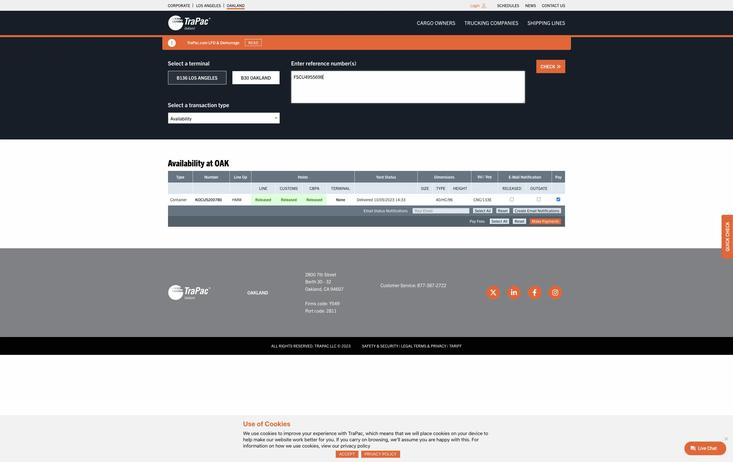 Task type: describe. For each thing, give the bounding box(es) containing it.
0 vertical spatial code:
[[317, 301, 328, 306]]

0 vertical spatial use
[[251, 431, 259, 437]]

this.
[[461, 437, 470, 443]]

solid image
[[168, 39, 176, 47]]

shipping lines
[[527, 20, 565, 26]]

of
[[257, 420, 263, 428]]

2800 7th street berth 30 - 32 oakland, ca 94607
[[305, 272, 344, 292]]

schedules
[[497, 3, 519, 8]]

solid image
[[556, 64, 561, 69]]

login link
[[470, 3, 480, 8]]

2 | from the left
[[447, 344, 448, 349]]

30
[[317, 279, 322, 285]]

b30
[[241, 75, 249, 81]]

firms code:  y549 port code:  2811
[[305, 301, 340, 314]]

/
[[483, 174, 485, 179]]

vsl / voy
[[477, 174, 492, 179]]

1 your from the left
[[302, 431, 312, 437]]

vsl
[[477, 174, 482, 179]]

browsing,
[[368, 437, 389, 443]]

1 vertical spatial on
[[362, 437, 367, 443]]

which
[[365, 431, 378, 437]]

0 horizontal spatial type
[[176, 175, 184, 180]]

firms
[[305, 301, 316, 306]]

released down cbpa
[[306, 197, 322, 202]]

make payments link
[[530, 219, 561, 224]]

holds
[[298, 175, 308, 180]]

1 horizontal spatial check
[[724, 222, 730, 237]]

transaction
[[189, 101, 217, 108]]

use
[[243, 420, 255, 428]]

voy
[[485, 174, 492, 179]]

legal terms & privacy link
[[401, 344, 446, 349]]

cbpa
[[309, 186, 319, 191]]

status for email
[[374, 208, 385, 214]]

we
[[243, 431, 250, 437]]

better
[[304, 437, 317, 443]]

trucking companies link
[[460, 17, 523, 29]]

tariff
[[449, 344, 462, 349]]

2 cookies from the left
[[433, 431, 450, 437]]

quick check link
[[722, 215, 733, 259]]

legal
[[401, 344, 413, 349]]

line for line
[[259, 186, 267, 191]]

7th
[[317, 272, 323, 277]]

shipping
[[527, 20, 550, 26]]

companies
[[490, 20, 518, 26]]

login
[[470, 3, 480, 8]]

select for select a transaction type
[[168, 101, 183, 108]]

schedules link
[[497, 1, 519, 9]]

help
[[243, 437, 252, 443]]

improve
[[284, 431, 301, 437]]

b30 oakland
[[241, 75, 271, 81]]

rights
[[279, 344, 292, 349]]

1 horizontal spatial &
[[377, 344, 379, 349]]

trapac.com lfd & demurrage
[[187, 40, 239, 45]]

94607
[[330, 286, 344, 292]]

dimensions
[[434, 175, 454, 180]]

1 vertical spatial with
[[451, 437, 460, 443]]

1 vertical spatial type
[[436, 186, 445, 191]]

privacy
[[341, 444, 356, 449]]

news link
[[525, 1, 536, 9]]

oak
[[215, 157, 229, 168]]

0 horizontal spatial privacy
[[365, 452, 381, 457]]

cargo owners
[[417, 20, 455, 26]]

read
[[248, 40, 258, 45]]

accept link
[[336, 451, 358, 458]]

1 to from the left
[[278, 431, 282, 437]]

1 horizontal spatial our
[[332, 444, 339, 449]]

notification
[[521, 175, 541, 180]]

for
[[319, 437, 325, 443]]

cargo
[[417, 20, 434, 26]]

type
[[218, 101, 229, 108]]

trapac
[[314, 344, 329, 349]]

all
[[271, 344, 278, 349]]

status for yard
[[385, 175, 396, 180]]

pay for pay fees
[[470, 219, 476, 224]]

light image
[[482, 3, 486, 8]]

los angeles link
[[196, 1, 221, 9]]

notifications
[[386, 208, 408, 214]]

policy
[[357, 444, 370, 449]]

oakland,
[[305, 286, 323, 292]]

-
[[323, 279, 325, 285]]

1 vertical spatial los
[[189, 75, 197, 81]]

trapac,
[[348, 431, 364, 437]]

op
[[242, 175, 247, 180]]

make
[[532, 219, 541, 224]]

email status notifications
[[364, 208, 408, 214]]

terminal
[[189, 60, 210, 67]]

experience
[[313, 431, 337, 437]]

cookies,
[[302, 444, 320, 449]]

shipping lines link
[[523, 17, 570, 29]]

0 vertical spatial privacy
[[431, 344, 446, 349]]

1 vertical spatial code:
[[314, 308, 325, 314]]

read link
[[245, 39, 262, 46]]

2 oakland image from the top
[[168, 285, 210, 301]]

0 vertical spatial los
[[196, 3, 203, 8]]

2 you from the left
[[419, 437, 427, 443]]

2 vertical spatial on
[[269, 444, 274, 449]]

877-
[[417, 283, 427, 288]]

happy
[[436, 437, 450, 443]]

check inside button
[[541, 64, 556, 69]]

footer containing 2800 7th street
[[0, 248, 733, 355]]

released right hmm
[[255, 197, 271, 202]]

tariff link
[[449, 344, 462, 349]]

2 to from the left
[[484, 431, 488, 437]]

cnc/133e
[[473, 197, 492, 202]]

customs
[[280, 186, 298, 191]]

container
[[170, 197, 187, 202]]

means
[[379, 431, 394, 437]]

fees
[[477, 219, 485, 224]]

0 vertical spatial oakland
[[227, 3, 245, 8]]

kocu5200780
[[195, 197, 222, 202]]

banner containing cargo owners
[[0, 11, 733, 50]]

e-
[[509, 175, 512, 180]]

line for line op
[[234, 175, 241, 180]]

trucking
[[464, 20, 489, 26]]

los angeles
[[196, 3, 221, 8]]

cargo owners link
[[412, 17, 460, 29]]



Task type: vqa. For each thing, say whether or not it's contained in the screenshot.
Oakland IMAGE in the footer
yes



Task type: locate. For each thing, give the bounding box(es) containing it.
to right device
[[484, 431, 488, 437]]

oakland image
[[168, 15, 210, 31], [168, 285, 210, 301]]

0 horizontal spatial check
[[541, 64, 556, 69]]

menu bar up shipping
[[494, 1, 568, 9]]

0 horizontal spatial we
[[286, 444, 292, 449]]

released down the customs
[[281, 197, 297, 202]]

assume
[[401, 437, 418, 443]]

| left legal
[[399, 344, 400, 349]]

menu bar containing cargo owners
[[412, 17, 570, 29]]

0 horizontal spatial cookies
[[260, 431, 277, 437]]

type down dimensions
[[436, 186, 445, 191]]

menu bar
[[494, 1, 568, 9], [412, 17, 570, 29]]

2 horizontal spatial on
[[451, 431, 456, 437]]

1 | from the left
[[399, 344, 400, 349]]

0 horizontal spatial pay
[[470, 219, 476, 224]]

menu bar down the light icon
[[412, 17, 570, 29]]

corporate link
[[168, 1, 190, 9]]

status right the email in the top of the page
[[374, 208, 385, 214]]

we
[[405, 431, 411, 437], [286, 444, 292, 449]]

1 vertical spatial pay
[[470, 219, 476, 224]]

line op
[[234, 175, 247, 180]]

with up if
[[338, 431, 347, 437]]

to
[[278, 431, 282, 437], [484, 431, 488, 437]]

select a transaction type
[[168, 101, 229, 108]]

will
[[412, 431, 419, 437]]

0 horizontal spatial your
[[302, 431, 312, 437]]

use down work
[[293, 444, 301, 449]]

lines
[[552, 20, 565, 26]]

None checkbox
[[510, 198, 514, 202], [537, 198, 541, 202], [510, 198, 514, 202], [537, 198, 541, 202]]

no image
[[723, 436, 729, 442]]

2 select from the top
[[168, 101, 183, 108]]

a left transaction
[[185, 101, 188, 108]]

387-
[[427, 283, 436, 288]]

a left terminal
[[185, 60, 188, 67]]

your up this. on the right bottom of the page
[[458, 431, 467, 437]]

0 vertical spatial angeles
[[204, 3, 221, 8]]

privacy left tariff
[[431, 344, 446, 349]]

select left transaction
[[168, 101, 183, 108]]

your
[[302, 431, 312, 437], [458, 431, 467, 437]]

information
[[243, 444, 268, 449]]

work
[[293, 437, 303, 443]]

pay right notification
[[555, 175, 562, 180]]

1 vertical spatial select
[[168, 101, 183, 108]]

your up better
[[302, 431, 312, 437]]

size
[[421, 186, 429, 191]]

none
[[336, 197, 345, 202]]

cookies
[[265, 420, 291, 428]]

1 horizontal spatial pay
[[555, 175, 562, 180]]

check button
[[536, 60, 565, 73]]

1 horizontal spatial you
[[419, 437, 427, 443]]

None checkbox
[[557, 198, 560, 202]]

you.
[[326, 437, 335, 443]]

los right b136
[[189, 75, 197, 81]]

0 horizontal spatial |
[[399, 344, 400, 349]]

1 oakland image from the top
[[168, 15, 210, 31]]

1 vertical spatial line
[[259, 186, 267, 191]]

privacy policy
[[365, 452, 397, 457]]

0 horizontal spatial you
[[340, 437, 348, 443]]

angeles down terminal
[[198, 75, 218, 81]]

privacy down policy
[[365, 452, 381, 457]]

owners
[[435, 20, 455, 26]]

status right yard
[[385, 175, 396, 180]]

1 vertical spatial oakland image
[[168, 285, 210, 301]]

line left the customs
[[259, 186, 267, 191]]

lfd
[[208, 40, 216, 45]]

service:
[[400, 283, 416, 288]]

code: right port at the left of the page
[[314, 308, 325, 314]]

0 horizontal spatial to
[[278, 431, 282, 437]]

quick
[[724, 238, 730, 252]]

contact us link
[[542, 1, 565, 9]]

we down website
[[286, 444, 292, 449]]

0 vertical spatial status
[[385, 175, 396, 180]]

enter
[[291, 60, 304, 67]]

1 vertical spatial menu bar
[[412, 17, 570, 29]]

1 vertical spatial check
[[724, 222, 730, 237]]

to up website
[[278, 431, 282, 437]]

1 select from the top
[[168, 60, 183, 67]]

1 horizontal spatial we
[[405, 431, 411, 437]]

cookies up happy
[[433, 431, 450, 437]]

footer
[[0, 248, 733, 355]]

0 vertical spatial menu bar
[[494, 1, 568, 9]]

our right make
[[266, 437, 274, 443]]

released down 'e-'
[[502, 186, 521, 191]]

0 vertical spatial a
[[185, 60, 188, 67]]

payments
[[542, 219, 559, 224]]

0 vertical spatial select
[[168, 60, 183, 67]]

0 vertical spatial type
[[176, 175, 184, 180]]

port
[[305, 308, 313, 314]]

select up b136
[[168, 60, 183, 67]]

a
[[185, 60, 188, 67], [185, 101, 188, 108]]

contact us
[[542, 3, 565, 8]]

| left tariff
[[447, 344, 448, 349]]

1 vertical spatial a
[[185, 101, 188, 108]]

select a terminal
[[168, 60, 210, 67]]

1 a from the top
[[185, 60, 188, 67]]

0 vertical spatial on
[[451, 431, 456, 437]]

& right safety at the bottom
[[377, 344, 379, 349]]

2023
[[341, 344, 351, 349]]

demurrage
[[220, 40, 239, 45]]

website
[[275, 437, 291, 443]]

accept
[[339, 452, 355, 457]]

2722
[[436, 283, 446, 288]]

1 vertical spatial privacy
[[365, 452, 381, 457]]

ca
[[324, 286, 329, 292]]

1 vertical spatial angeles
[[198, 75, 218, 81]]

code: up '2811'
[[317, 301, 328, 306]]

you down place
[[419, 437, 427, 443]]

our down if
[[332, 444, 339, 449]]

0 vertical spatial with
[[338, 431, 347, 437]]

menu bar inside banner
[[412, 17, 570, 29]]

you right if
[[340, 437, 348, 443]]

safety
[[362, 344, 376, 349]]

us
[[560, 3, 565, 8]]

2 horizontal spatial &
[[427, 344, 430, 349]]

security
[[380, 344, 398, 349]]

on left device
[[451, 431, 456, 437]]

1 cookies from the left
[[260, 431, 277, 437]]

pay fees
[[470, 219, 485, 224]]

llc
[[330, 344, 336, 349]]

1 horizontal spatial on
[[362, 437, 367, 443]]

cookies up make
[[260, 431, 277, 437]]

1 horizontal spatial cookies
[[433, 431, 450, 437]]

los right corporate
[[196, 3, 203, 8]]

2 vertical spatial oakland
[[247, 290, 268, 296]]

1 horizontal spatial line
[[259, 186, 267, 191]]

contact
[[542, 3, 559, 8]]

how
[[275, 444, 284, 449]]

menu bar containing schedules
[[494, 1, 568, 9]]

1 horizontal spatial use
[[293, 444, 301, 449]]

0 vertical spatial check
[[541, 64, 556, 69]]

1 you from the left
[[340, 437, 348, 443]]

berth
[[305, 279, 316, 285]]

make
[[254, 437, 265, 443]]

& right lfd
[[216, 40, 219, 45]]

1 vertical spatial we
[[286, 444, 292, 449]]

outgate
[[530, 186, 547, 191]]

0 horizontal spatial line
[[234, 175, 241, 180]]

with
[[338, 431, 347, 437], [451, 437, 460, 443]]

b136 los angeles
[[177, 75, 218, 81]]

Enter reference number(s) text field
[[291, 71, 525, 103]]

banner
[[0, 11, 733, 50]]

0 vertical spatial we
[[405, 431, 411, 437]]

0 horizontal spatial with
[[338, 431, 347, 437]]

0 vertical spatial line
[[234, 175, 241, 180]]

&
[[216, 40, 219, 45], [377, 344, 379, 349], [427, 344, 430, 349]]

status
[[385, 175, 396, 180], [374, 208, 385, 214]]

delivered
[[357, 197, 373, 202]]

on up policy
[[362, 437, 367, 443]]

0 vertical spatial oakland image
[[168, 15, 210, 31]]

1 horizontal spatial with
[[451, 437, 460, 443]]

on left 'how'
[[269, 444, 274, 449]]

0 horizontal spatial use
[[251, 431, 259, 437]]

1 vertical spatial our
[[332, 444, 339, 449]]

with left this. on the right bottom of the page
[[451, 437, 460, 443]]

if
[[336, 437, 339, 443]]

select for select a terminal
[[168, 60, 183, 67]]

check
[[541, 64, 556, 69], [724, 222, 730, 237]]

1 horizontal spatial type
[[436, 186, 445, 191]]

a for terminal
[[185, 60, 188, 67]]

0 horizontal spatial &
[[216, 40, 219, 45]]

14:33
[[395, 197, 406, 202]]

quick check
[[724, 222, 730, 252]]

& inside banner
[[216, 40, 219, 45]]

1 vertical spatial use
[[293, 444, 301, 449]]

select
[[168, 60, 183, 67], [168, 101, 183, 108]]

we up assume
[[405, 431, 411, 437]]

a for transaction
[[185, 101, 188, 108]]

pay left the fees
[[470, 219, 476, 224]]

0 vertical spatial our
[[266, 437, 274, 443]]

1 horizontal spatial privacy
[[431, 344, 446, 349]]

pay for pay
[[555, 175, 562, 180]]

news
[[525, 3, 536, 8]]

0 vertical spatial pay
[[555, 175, 562, 180]]

Your Email email field
[[413, 208, 469, 214]]

use up make
[[251, 431, 259, 437]]

2 your from the left
[[458, 431, 467, 437]]

line left "op"
[[234, 175, 241, 180]]

40/hc/96
[[436, 197, 453, 202]]

angeles left oakland link at the left
[[204, 3, 221, 8]]

safety & security | legal terms & privacy | tariff
[[362, 344, 462, 349]]

1 horizontal spatial to
[[484, 431, 488, 437]]

type down availability
[[176, 175, 184, 180]]

None button
[[473, 208, 492, 214], [496, 208, 509, 214], [513, 208, 561, 214], [490, 219, 509, 224], [513, 219, 526, 224], [473, 208, 492, 214], [496, 208, 509, 214], [513, 208, 561, 214], [490, 219, 509, 224], [513, 219, 526, 224]]

0 horizontal spatial on
[[269, 444, 274, 449]]

you
[[340, 437, 348, 443], [419, 437, 427, 443]]

corporate
[[168, 3, 190, 8]]

1 vertical spatial status
[[374, 208, 385, 214]]

& right terms
[[427, 344, 430, 349]]

use
[[251, 431, 259, 437], [293, 444, 301, 449]]

trapac.com
[[187, 40, 208, 45]]

1 horizontal spatial |
[[447, 344, 448, 349]]

availability at oak
[[168, 157, 229, 168]]

0 horizontal spatial our
[[266, 437, 274, 443]]

2 a from the top
[[185, 101, 188, 108]]

oakland image inside banner
[[168, 15, 210, 31]]

hmm
[[232, 197, 242, 202]]

oakland
[[227, 3, 245, 8], [250, 75, 271, 81], [247, 290, 268, 296]]

1 horizontal spatial your
[[458, 431, 467, 437]]

1 vertical spatial oakland
[[250, 75, 271, 81]]



